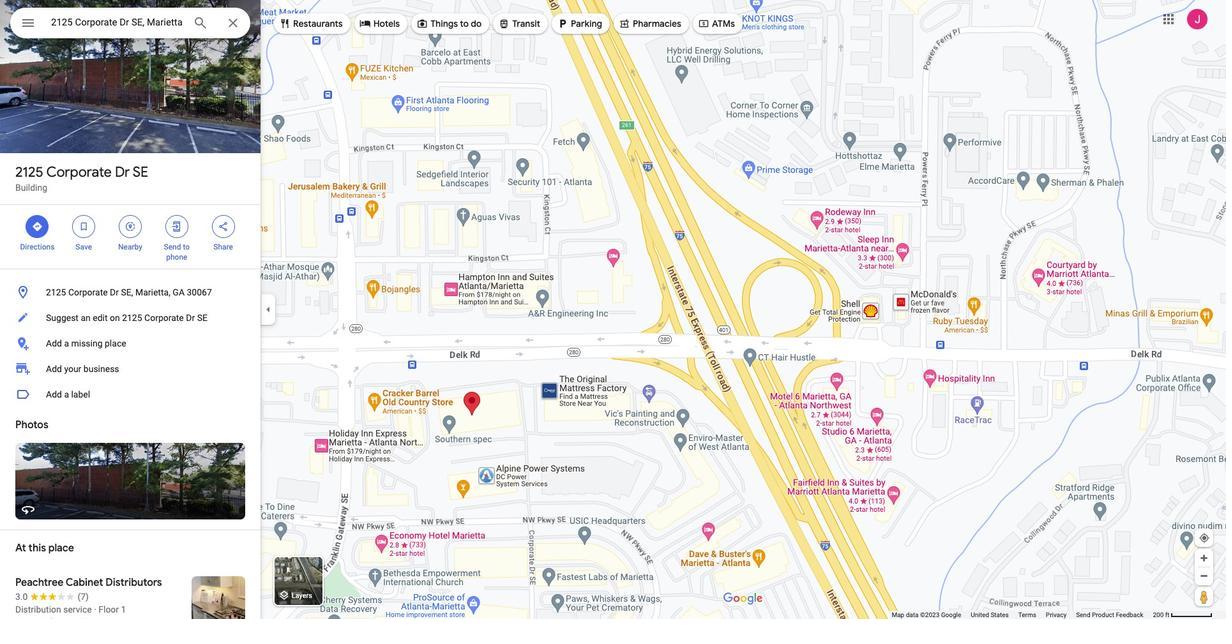 Task type: locate. For each thing, give the bounding box(es) containing it.
se
[[133, 163, 148, 181], [197, 313, 208, 323]]

2 vertical spatial add
[[46, 390, 62, 400]]

send up the phone
[[164, 243, 181, 252]]

a
[[64, 338, 69, 349], [64, 390, 69, 400]]

None field
[[51, 15, 183, 30]]

0 horizontal spatial se
[[133, 163, 148, 181]]


[[359, 17, 371, 31]]

0 vertical spatial add
[[46, 338, 62, 349]]

0 horizontal spatial place
[[48, 542, 74, 555]]

actions for 2125 corporate dr se region
[[0, 205, 261, 269]]

3 add from the top
[[46, 390, 62, 400]]

2125 inside button
[[46, 287, 66, 298]]

directions
[[20, 243, 54, 252]]

1 vertical spatial corporate
[[68, 287, 108, 298]]

to
[[460, 18, 469, 29], [183, 243, 190, 252]]

dr left se, on the left
[[110, 287, 119, 298]]

0 vertical spatial send
[[164, 243, 181, 252]]

dr inside 2125 corporate dr se building
[[115, 163, 130, 181]]

service
[[63, 605, 92, 615]]

corporate up building
[[46, 163, 112, 181]]

1 horizontal spatial 2125
[[46, 287, 66, 298]]

2125
[[15, 163, 43, 181], [46, 287, 66, 298], [122, 313, 142, 323]]

send inside button
[[1076, 612, 1091, 619]]

dr for se,
[[110, 287, 119, 298]]

30067
[[187, 287, 212, 298]]

dr inside button
[[110, 287, 119, 298]]

corporate inside suggest an edit on 2125 corporate dr se button
[[144, 313, 184, 323]]

at
[[15, 542, 26, 555]]

add left label
[[46, 390, 62, 400]]

 pharmacies
[[619, 17, 681, 31]]

2125 right on
[[122, 313, 142, 323]]

map data ©2023 google
[[892, 612, 961, 619]]

google account: james peterson  
(james.peterson1902@gmail.com) image
[[1187, 9, 1208, 29]]

se,
[[121, 287, 133, 298]]

2 vertical spatial 2125
[[122, 313, 142, 323]]

footer
[[892, 611, 1153, 620]]

1 vertical spatial 2125
[[46, 287, 66, 298]]

0 horizontal spatial send
[[164, 243, 181, 252]]

to left do
[[460, 18, 469, 29]]

corporate inside 2125 corporate dr se building
[[46, 163, 112, 181]]

corporate down the marietta,
[[144, 313, 184, 323]]

1 vertical spatial add
[[46, 364, 62, 374]]

place right this at the bottom left of the page
[[48, 542, 74, 555]]

2125 up building
[[15, 163, 43, 181]]

send product feedback button
[[1076, 611, 1143, 620]]

2125 Corporate Dr SE, Marietta, GA 30067 field
[[10, 8, 250, 38]]

corporate for se,
[[68, 287, 108, 298]]

corporate
[[46, 163, 112, 181], [68, 287, 108, 298], [144, 313, 184, 323]]

place inside button
[[105, 338, 126, 349]]

1 horizontal spatial place
[[105, 338, 126, 349]]

add inside button
[[46, 338, 62, 349]]


[[619, 17, 630, 31]]

add for add your business
[[46, 364, 62, 374]]

things
[[431, 18, 458, 29]]

this
[[28, 542, 46, 555]]

footer inside google maps element
[[892, 611, 1153, 620]]

hotels
[[373, 18, 400, 29]]

0 horizontal spatial 2125
[[15, 163, 43, 181]]

se up 
[[133, 163, 148, 181]]

a for label
[[64, 390, 69, 400]]

united
[[971, 612, 989, 619]]

to up the phone
[[183, 243, 190, 252]]

to inside "send to phone"
[[183, 243, 190, 252]]

add for add a missing place
[[46, 338, 62, 349]]

a left label
[[64, 390, 69, 400]]

1 vertical spatial to
[[183, 243, 190, 252]]

send inside "send to phone"
[[164, 243, 181, 252]]


[[171, 220, 183, 234]]

1 vertical spatial a
[[64, 390, 69, 400]]

1 horizontal spatial to
[[460, 18, 469, 29]]

place down on
[[105, 338, 126, 349]]

2125 corporate dr se main content
[[0, 0, 261, 620]]

1 a from the top
[[64, 338, 69, 349]]

terms button
[[1019, 611, 1036, 620]]

states
[[991, 612, 1009, 619]]

1 vertical spatial se
[[197, 313, 208, 323]]

0 vertical spatial se
[[133, 163, 148, 181]]


[[125, 220, 136, 234]]

2 a from the top
[[64, 390, 69, 400]]

data
[[906, 612, 919, 619]]

product
[[1092, 612, 1114, 619]]

 button
[[10, 8, 46, 41]]

©2023
[[920, 612, 940, 619]]

dr up 
[[115, 163, 130, 181]]

0 horizontal spatial to
[[183, 243, 190, 252]]

0 vertical spatial corporate
[[46, 163, 112, 181]]

0 vertical spatial 2125
[[15, 163, 43, 181]]

floor
[[99, 605, 119, 615]]

add inside button
[[46, 390, 62, 400]]

send left 'product'
[[1076, 612, 1091, 619]]

business
[[84, 364, 119, 374]]

se down 30067
[[197, 313, 208, 323]]

dr down 30067
[[186, 313, 195, 323]]

send
[[164, 243, 181, 252], [1076, 612, 1091, 619]]

add a label
[[46, 390, 90, 400]]

send for send to phone
[[164, 243, 181, 252]]

photos
[[15, 419, 48, 432]]

send product feedback
[[1076, 612, 1143, 619]]

a inside button
[[64, 390, 69, 400]]

add
[[46, 338, 62, 349], [46, 364, 62, 374], [46, 390, 62, 400]]

corporate up an
[[68, 287, 108, 298]]

2125 inside 2125 corporate dr se building
[[15, 163, 43, 181]]

show your location image
[[1199, 533, 1210, 544]]

2 vertical spatial dr
[[186, 313, 195, 323]]


[[279, 17, 291, 31]]

a left the "missing"
[[64, 338, 69, 349]]

 search field
[[10, 8, 250, 41]]

1 vertical spatial dr
[[110, 287, 119, 298]]

corporate inside 2125 corporate dr se, marietta, ga 30067 button
[[68, 287, 108, 298]]

1 horizontal spatial send
[[1076, 612, 1091, 619]]

se inside button
[[197, 313, 208, 323]]

add for add a label
[[46, 390, 62, 400]]

1 horizontal spatial se
[[197, 313, 208, 323]]

a for missing
[[64, 338, 69, 349]]

3.0
[[15, 592, 28, 602]]

atms
[[712, 18, 735, 29]]

save
[[76, 243, 92, 252]]

2 vertical spatial corporate
[[144, 313, 184, 323]]

a inside button
[[64, 338, 69, 349]]

0 vertical spatial to
[[460, 18, 469, 29]]

privacy button
[[1046, 611, 1067, 620]]

add a label button
[[0, 382, 261, 407]]

add left your on the left bottom of the page
[[46, 364, 62, 374]]

footer containing map data ©2023 google
[[892, 611, 1153, 620]]

1 add from the top
[[46, 338, 62, 349]]

0 vertical spatial a
[[64, 338, 69, 349]]

1
[[121, 605, 126, 615]]

to inside  things to do
[[460, 18, 469, 29]]

2 horizontal spatial 2125
[[122, 313, 142, 323]]

0 vertical spatial dr
[[115, 163, 130, 181]]

add down suggest
[[46, 338, 62, 349]]

place
[[105, 338, 126, 349], [48, 542, 74, 555]]

3.0 stars 7 reviews image
[[15, 591, 89, 604]]

1 vertical spatial send
[[1076, 612, 1091, 619]]

 hotels
[[359, 17, 400, 31]]

2 add from the top
[[46, 364, 62, 374]]

0 vertical spatial place
[[105, 338, 126, 349]]

2125 up suggest
[[46, 287, 66, 298]]



Task type: describe. For each thing, give the bounding box(es) containing it.
 restaurants
[[279, 17, 343, 31]]

add your business
[[46, 364, 119, 374]]

united states
[[971, 612, 1009, 619]]

dr inside button
[[186, 313, 195, 323]]

 transit
[[498, 17, 540, 31]]

terms
[[1019, 612, 1036, 619]]

do
[[471, 18, 482, 29]]

se inside 2125 corporate dr se building
[[133, 163, 148, 181]]


[[557, 17, 568, 31]]

·
[[94, 605, 96, 615]]

peachtree cabinet distributors
[[15, 577, 162, 589]]

suggest an edit on 2125 corporate dr se button
[[0, 305, 261, 331]]

distribution
[[15, 605, 61, 615]]

200 ft
[[1153, 612, 1170, 619]]


[[698, 17, 710, 31]]

add a missing place button
[[0, 331, 261, 356]]

marietta,
[[135, 287, 170, 298]]

suggest
[[46, 313, 79, 323]]

your
[[64, 364, 81, 374]]

on
[[110, 313, 120, 323]]


[[20, 14, 36, 32]]

collapse side panel image
[[261, 303, 275, 317]]

distributors
[[105, 577, 162, 589]]

phone
[[166, 253, 187, 262]]

privacy
[[1046, 612, 1067, 619]]

show street view coverage image
[[1195, 588, 1213, 607]]

parking
[[571, 18, 602, 29]]

200 ft button
[[1153, 612, 1213, 619]]


[[498, 17, 510, 31]]


[[32, 220, 43, 234]]

2125 corporate dr se building
[[15, 163, 148, 193]]

an
[[81, 313, 91, 323]]


[[78, 220, 90, 234]]

 parking
[[557, 17, 602, 31]]

zoom out image
[[1199, 572, 1209, 581]]

building
[[15, 183, 47, 193]]

ga
[[173, 287, 185, 298]]

send for send product feedback
[[1076, 612, 1091, 619]]

dr for se
[[115, 163, 130, 181]]

suggest an edit on 2125 corporate dr se
[[46, 313, 208, 323]]

ft
[[1165, 612, 1170, 619]]

2125 inside button
[[122, 313, 142, 323]]

transit
[[512, 18, 540, 29]]

layers
[[292, 592, 312, 601]]

add your business link
[[0, 356, 261, 382]]

cabinet
[[66, 577, 103, 589]]

corporate for se
[[46, 163, 112, 181]]

edit
[[93, 313, 108, 323]]

send to phone
[[164, 243, 190, 262]]


[[416, 17, 428, 31]]

united states button
[[971, 611, 1009, 620]]


[[218, 220, 229, 234]]

nearby
[[118, 243, 142, 252]]

restaurants
[[293, 18, 343, 29]]

google
[[941, 612, 961, 619]]

200
[[1153, 612, 1164, 619]]

feedback
[[1116, 612, 1143, 619]]

add a missing place
[[46, 338, 126, 349]]

zoom in image
[[1199, 554, 1209, 563]]

distribution service · floor 1
[[15, 605, 126, 615]]

none field inside 2125 corporate dr se, marietta, ga 30067 field
[[51, 15, 183, 30]]

2125 for se
[[15, 163, 43, 181]]

missing
[[71, 338, 103, 349]]

map
[[892, 612, 904, 619]]

pharmacies
[[633, 18, 681, 29]]

 atms
[[698, 17, 735, 31]]

label
[[71, 390, 90, 400]]

(7)
[[78, 592, 89, 602]]

2125 for se,
[[46, 287, 66, 298]]

1 vertical spatial place
[[48, 542, 74, 555]]

 things to do
[[416, 17, 482, 31]]

2125 corporate dr se, marietta, ga 30067
[[46, 287, 212, 298]]

share
[[214, 243, 233, 252]]

at this place
[[15, 542, 74, 555]]

peachtree
[[15, 577, 64, 589]]

google maps element
[[0, 0, 1226, 620]]

2125 corporate dr se, marietta, ga 30067 button
[[0, 280, 261, 305]]



Task type: vqa. For each thing, say whether or not it's contained in the screenshot.
1st ADD
yes



